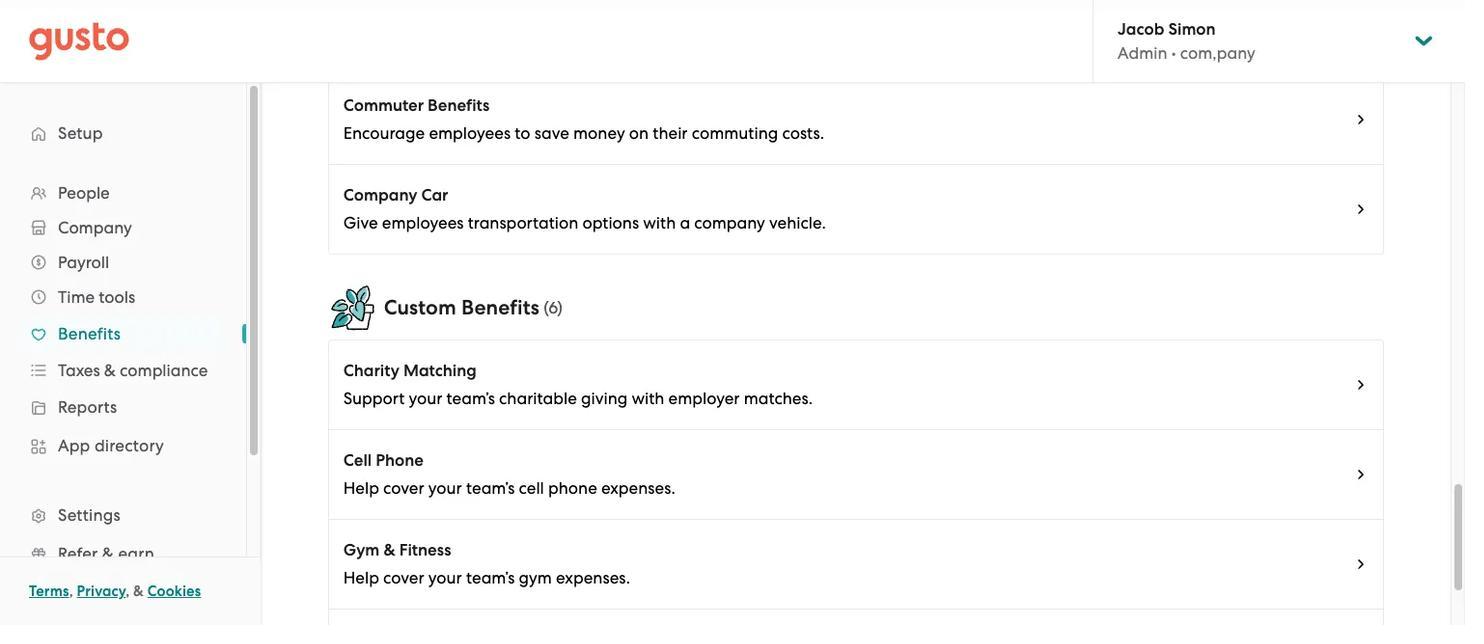 Task type: locate. For each thing, give the bounding box(es) containing it.
0 horizontal spatial company
[[58, 218, 132, 238]]

cover down phone
[[383, 479, 425, 498]]

matching
[[404, 361, 477, 381]]

admin
[[1118, 43, 1168, 63]]

vehicle.
[[770, 213, 826, 233]]

giving
[[581, 389, 628, 408]]

2 , from the left
[[126, 583, 130, 601]]

benefits right commuter
[[428, 96, 490, 116]]

benefits inside commuter benefits encourage employees to save money on their commuting costs.
[[428, 96, 490, 116]]

1 vertical spatial opens in current tab image
[[1354, 202, 1369, 217]]

company for company
[[58, 218, 132, 238]]

your down matching
[[409, 389, 443, 408]]

company up give
[[344, 185, 417, 206]]

company for company car give employees transportation options with a company vehicle.
[[344, 185, 417, 206]]

privacy link
[[77, 583, 126, 601]]

& for fitness
[[384, 541, 396, 561]]

company inside company car give employees transportation options with a company vehicle.
[[344, 185, 417, 206]]

commuter benefits encourage employees to save money on their commuting costs.
[[344, 96, 825, 143]]

1 horizontal spatial company
[[344, 185, 417, 206]]

benefits down time tools
[[58, 324, 121, 344]]

0 vertical spatial cover
[[383, 479, 425, 498]]

0 vertical spatial with
[[643, 213, 676, 233]]

gym
[[519, 569, 552, 588]]

2 opens in current tab image from the top
[[1354, 467, 1369, 483]]

transportation
[[468, 213, 579, 233]]

car
[[421, 185, 449, 206]]

& left earn
[[102, 545, 114, 564]]

& right taxes
[[104, 361, 116, 380]]

1 vertical spatial benefits
[[461, 295, 540, 321]]

1 vertical spatial with
[[632, 389, 665, 408]]

expenses. inside gym & fitness help cover your team's gym expenses.
[[556, 569, 631, 588]]

1 horizontal spatial ,
[[126, 583, 130, 601]]

phone
[[548, 479, 597, 498]]

expenses.
[[602, 479, 676, 498], [556, 569, 631, 588]]

cover inside gym & fitness help cover your team's gym expenses.
[[383, 569, 425, 588]]

list containing commuter benefits
[[328, 74, 1385, 255]]

support
[[344, 389, 405, 408]]

1 cover from the top
[[383, 479, 425, 498]]

1 opens in current tab image from the top
[[1354, 112, 1369, 127]]

jacob simon admin • com,pany
[[1118, 19, 1256, 63]]

1 , from the left
[[69, 583, 73, 601]]

app
[[58, 436, 90, 456]]

company button
[[19, 211, 227, 245]]

earn
[[118, 545, 154, 564]]

encourage
[[344, 124, 425, 143]]

list
[[328, 74, 1385, 255], [0, 176, 246, 626], [328, 340, 1385, 626]]

employees
[[429, 124, 511, 143], [382, 213, 464, 233]]

1 vertical spatial opens in current tab image
[[1354, 467, 1369, 483]]

team's
[[447, 389, 495, 408], [466, 479, 515, 498], [466, 569, 515, 588]]

0 horizontal spatial ,
[[69, 583, 73, 601]]

gusto navigation element
[[0, 83, 246, 626]]

benefits inside gusto navigation element
[[58, 324, 121, 344]]

expenses. for gym & fitness
[[556, 569, 631, 588]]

1 vertical spatial employees
[[382, 213, 464, 233]]

company
[[344, 185, 417, 206], [58, 218, 132, 238]]

team's down matching
[[447, 389, 495, 408]]

save
[[535, 124, 570, 143]]

payroll
[[58, 253, 109, 272]]

gym & fitness help cover your team's gym expenses.
[[344, 541, 631, 588]]

taxes & compliance
[[58, 361, 208, 380]]

benefits left the (
[[461, 295, 540, 321]]

3 opens in current tab image from the top
[[1354, 557, 1369, 573]]

& for compliance
[[104, 361, 116, 380]]

your inside cell phone help cover your team's cell phone expenses.
[[429, 479, 462, 498]]

refer & earn
[[58, 545, 154, 564]]

help inside cell phone help cover your team's cell phone expenses.
[[344, 479, 379, 498]]

,
[[69, 583, 73, 601], [126, 583, 130, 601]]

0 vertical spatial company
[[344, 185, 417, 206]]

2 help from the top
[[344, 569, 379, 588]]

benefits
[[428, 96, 490, 116], [461, 295, 540, 321], [58, 324, 121, 344]]

gym
[[344, 541, 380, 561]]

cookies
[[148, 583, 201, 601]]

team's left gym
[[466, 569, 515, 588]]

on
[[629, 124, 649, 143]]

custom
[[384, 295, 457, 321]]

com,pany
[[1181, 43, 1256, 63]]

taxes
[[58, 361, 100, 380]]

1 vertical spatial company
[[58, 218, 132, 238]]

2 vertical spatial team's
[[466, 569, 515, 588]]

opens in current tab image for commuter benefits
[[1354, 112, 1369, 127]]

& inside dropdown button
[[104, 361, 116, 380]]

with left a
[[643, 213, 676, 233]]

home image
[[29, 22, 129, 60]]

0 vertical spatial benefits
[[428, 96, 490, 116]]

your
[[409, 389, 443, 408], [429, 479, 462, 498], [429, 569, 462, 588]]

0 vertical spatial expenses.
[[602, 479, 676, 498]]

help down gym
[[344, 569, 379, 588]]

& right gym
[[384, 541, 396, 561]]

payroll button
[[19, 245, 227, 280]]

0 vertical spatial team's
[[447, 389, 495, 408]]

terms
[[29, 583, 69, 601]]

1 vertical spatial expenses.
[[556, 569, 631, 588]]

0 vertical spatial opens in current tab image
[[1354, 378, 1369, 393]]

help
[[344, 479, 379, 498], [344, 569, 379, 588]]

employees down the car
[[382, 213, 464, 233]]

employees inside commuter benefits encourage employees to save money on their commuting costs.
[[429, 124, 511, 143]]

2 vertical spatial opens in current tab image
[[1354, 557, 1369, 573]]

with right giving on the left bottom of the page
[[632, 389, 665, 408]]

2 cover from the top
[[383, 569, 425, 588]]

privacy
[[77, 583, 126, 601]]

& inside gym & fitness help cover your team's gym expenses.
[[384, 541, 396, 561]]

2 opens in current tab image from the top
[[1354, 202, 1369, 217]]

time tools
[[58, 288, 135, 307]]

expenses. right phone
[[602, 479, 676, 498]]

cover
[[383, 479, 425, 498], [383, 569, 425, 588]]

1 help from the top
[[344, 479, 379, 498]]

0 vertical spatial help
[[344, 479, 379, 498]]

your up fitness in the left bottom of the page
[[429, 479, 462, 498]]

, left privacy 'link'
[[69, 583, 73, 601]]

, down refer & earn link
[[126, 583, 130, 601]]

team's left cell
[[466, 479, 515, 498]]

1 vertical spatial cover
[[383, 569, 425, 588]]

cover inside cell phone help cover your team's cell phone expenses.
[[383, 479, 425, 498]]

1 vertical spatial team's
[[466, 479, 515, 498]]

help down the cell
[[344, 479, 379, 498]]

employees left to
[[429, 124, 511, 143]]

terms , privacy , & cookies
[[29, 583, 201, 601]]

your inside charity matching support your team's charitable giving with employer matches.
[[409, 389, 443, 408]]

custom benefits ( 6 )
[[384, 295, 563, 321]]

benefits for commuter
[[428, 96, 490, 116]]

0 vertical spatial your
[[409, 389, 443, 408]]

2 vertical spatial benefits
[[58, 324, 121, 344]]

0 vertical spatial opens in current tab image
[[1354, 112, 1369, 127]]

setup link
[[19, 116, 227, 151]]

company down people
[[58, 218, 132, 238]]

opens in current tab image for cell phone
[[1354, 467, 1369, 483]]

expenses. inside cell phone help cover your team's cell phone expenses.
[[602, 479, 676, 498]]

1 vertical spatial help
[[344, 569, 379, 588]]

opens in current tab image for company car
[[1354, 202, 1369, 217]]

cell phone help cover your team's cell phone expenses.
[[344, 451, 676, 498]]

cover down fitness in the left bottom of the page
[[383, 569, 425, 588]]

employer
[[669, 389, 740, 408]]

&
[[104, 361, 116, 380], [384, 541, 396, 561], [102, 545, 114, 564], [133, 583, 144, 601]]

team's inside cell phone help cover your team's cell phone expenses.
[[466, 479, 515, 498]]

2 vertical spatial your
[[429, 569, 462, 588]]

your down fitness in the left bottom of the page
[[429, 569, 462, 588]]

charity
[[344, 361, 400, 381]]

cell
[[344, 451, 372, 471]]

1 opens in current tab image from the top
[[1354, 378, 1369, 393]]

expenses. right gym
[[556, 569, 631, 588]]

company car give employees transportation options with a company vehicle.
[[344, 185, 826, 233]]

1 vertical spatial your
[[429, 479, 462, 498]]

0 vertical spatial employees
[[429, 124, 511, 143]]

with
[[643, 213, 676, 233], [632, 389, 665, 408]]

opens in current tab image
[[1354, 378, 1369, 393], [1354, 467, 1369, 483], [1354, 557, 1369, 573]]

company inside dropdown button
[[58, 218, 132, 238]]

opens in current tab image
[[1354, 112, 1369, 127], [1354, 202, 1369, 217]]

employees inside company car give employees transportation options with a company vehicle.
[[382, 213, 464, 233]]



Task type: vqa. For each thing, say whether or not it's contained in the screenshot.
with
yes



Task type: describe. For each thing, give the bounding box(es) containing it.
)
[[558, 298, 563, 318]]

simon
[[1169, 19, 1216, 40]]

give
[[344, 213, 378, 233]]

help inside gym & fitness help cover your team's gym expenses.
[[344, 569, 379, 588]]

with inside charity matching support your team's charitable giving with employer matches.
[[632, 389, 665, 408]]

time
[[58, 288, 95, 307]]

commuter
[[344, 96, 424, 116]]

charitable
[[499, 389, 577, 408]]

app directory link
[[19, 429, 227, 463]]

company
[[695, 213, 766, 233]]

refer & earn link
[[19, 537, 227, 572]]

costs.
[[783, 124, 825, 143]]

setup
[[58, 124, 103, 143]]

cell
[[519, 479, 544, 498]]

to
[[515, 124, 531, 143]]

money
[[574, 124, 625, 143]]

6
[[549, 298, 558, 318]]

opens in current tab image for charity matching
[[1354, 378, 1369, 393]]

taxes & compliance button
[[19, 353, 227, 388]]

expenses. for cell phone
[[602, 479, 676, 498]]

list containing charity matching
[[328, 340, 1385, 626]]

commuting
[[692, 124, 779, 143]]

people
[[58, 183, 110, 203]]

jacob
[[1118, 19, 1165, 40]]

reports
[[58, 398, 117, 417]]

app directory
[[58, 436, 164, 456]]

opens in current tab image for gym & fitness
[[1354, 557, 1369, 573]]

list containing people
[[0, 176, 246, 626]]

team's inside charity matching support your team's charitable giving with employer matches.
[[447, 389, 495, 408]]

tools
[[99, 288, 135, 307]]

employees for car
[[382, 213, 464, 233]]

reports link
[[19, 390, 227, 425]]

& for earn
[[102, 545, 114, 564]]

employees for benefits
[[429, 124, 511, 143]]

your inside gym & fitness help cover your team's gym expenses.
[[429, 569, 462, 588]]

compliance
[[120, 361, 208, 380]]

refer
[[58, 545, 98, 564]]

(
[[544, 298, 549, 318]]

their
[[653, 124, 688, 143]]

people button
[[19, 176, 227, 211]]

settings
[[58, 506, 121, 525]]

options
[[583, 213, 639, 233]]

benefits for custom
[[461, 295, 540, 321]]

phone
[[376, 451, 424, 471]]

fitness
[[399, 541, 451, 561]]

directory
[[95, 436, 164, 456]]

cookies button
[[148, 580, 201, 604]]

benefits link
[[19, 317, 227, 351]]

a
[[680, 213, 691, 233]]

•
[[1172, 43, 1177, 63]]

terms link
[[29, 583, 69, 601]]

time tools button
[[19, 280, 227, 315]]

charity matching support your team's charitable giving with employer matches.
[[344, 361, 813, 408]]

team's inside gym & fitness help cover your team's gym expenses.
[[466, 569, 515, 588]]

settings link
[[19, 498, 227, 533]]

& left cookies button
[[133, 583, 144, 601]]

with inside company car give employees transportation options with a company vehicle.
[[643, 213, 676, 233]]

matches.
[[744, 389, 813, 408]]



